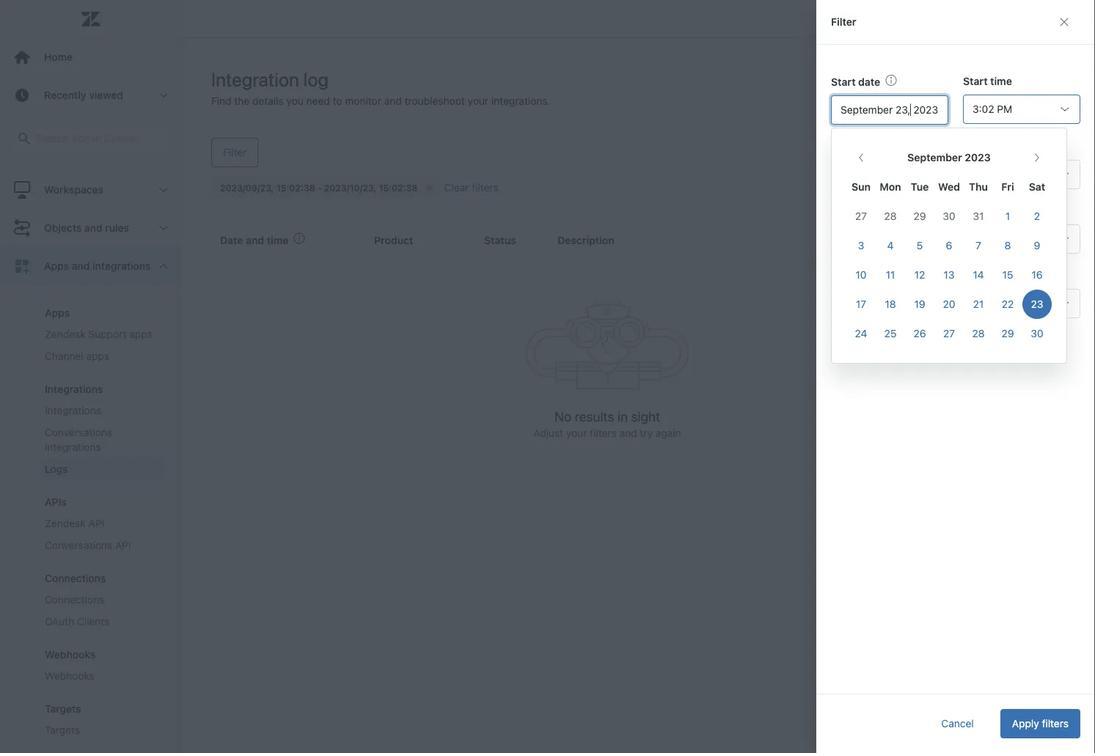 Task type: vqa. For each thing, say whether or not it's contained in the screenshot.
4
yes



Task type: describe. For each thing, give the bounding box(es) containing it.
0 vertical spatial 28
[[885, 210, 897, 222]]

integrations inside conversations integrations
[[45, 442, 101, 454]]

start date
[[832, 76, 881, 88]]

13
[[944, 269, 955, 281]]

cancel button
[[930, 710, 986, 739]]

channel apps
[[45, 350, 109, 363]]

webhooks for 2nd webhooks element from the bottom of the apps and integrations group
[[45, 649, 96, 661]]

end time
[[964, 141, 1007, 153]]

25
[[885, 328, 897, 340]]

product
[[832, 270, 871, 282]]

conversations integrations element
[[45, 426, 161, 455]]

none search field inside primary element
[[1, 124, 180, 153]]

1 vertical spatial apps
[[86, 350, 109, 363]]

logs link
[[39, 459, 167, 481]]

tree item inside primary element
[[0, 247, 181, 754]]

9
[[1035, 240, 1041, 252]]

clients
[[77, 616, 110, 628]]

1 connections from the top
[[45, 573, 106, 585]]

11
[[886, 269, 896, 281]]

Search Admin Center field
[[36, 132, 163, 145]]

oauth clients link
[[39, 611, 167, 633]]

0 vertical spatial apps
[[129, 328, 153, 341]]

apps for the 'apps' element
[[45, 307, 70, 319]]

2 connections element from the top
[[45, 593, 104, 608]]

status element
[[832, 225, 1081, 254]]

apis
[[45, 497, 67, 509]]

zendesk support apps element
[[45, 327, 153, 342]]

apps and integrations button
[[0, 247, 181, 286]]

oauth clients
[[45, 616, 110, 628]]

1 horizontal spatial 30
[[1032, 328, 1044, 340]]

primary element
[[0, 0, 182, 754]]

support
[[88, 328, 127, 341]]

status
[[832, 205, 864, 217]]

wed
[[939, 181, 961, 193]]

20
[[944, 298, 956, 310]]

zendesk api link
[[39, 513, 167, 535]]

close modal image
[[1059, 16, 1071, 28]]

zendesk for zendesk support apps
[[45, 328, 86, 341]]

time for start time
[[991, 75, 1013, 87]]

2
[[1035, 210, 1041, 222]]

0 vertical spatial 29
[[914, 210, 927, 222]]

21
[[974, 298, 985, 310]]

start time
[[964, 75, 1013, 87]]

3:02 pm
[[973, 103, 1013, 115]]

targets link
[[39, 720, 167, 742]]

cancel
[[942, 718, 975, 730]]

end date
[[832, 141, 875, 153]]

time for end time
[[985, 141, 1007, 153]]

date for start date
[[859, 76, 881, 88]]

7
[[976, 240, 982, 252]]

conversations integrations
[[45, 427, 112, 454]]

2023
[[965, 152, 991, 164]]

oauth clients element
[[45, 615, 110, 630]]

oauth
[[45, 616, 74, 628]]

apps and integrations
[[44, 260, 151, 272]]

webhooks link
[[39, 666, 167, 688]]

18
[[886, 298, 897, 310]]

apply filters
[[1013, 718, 1069, 730]]

14
[[974, 269, 985, 281]]



Task type: locate. For each thing, give the bounding box(es) containing it.
targets down webhooks link
[[45, 725, 80, 737]]

api inside 'link'
[[88, 518, 104, 530]]

api down zendesk api 'link'
[[115, 540, 131, 552]]

1 vertical spatial date
[[853, 141, 875, 153]]

1 vertical spatial targets
[[45, 725, 80, 737]]

conversations api link
[[39, 535, 167, 557]]

targets up targets link
[[45, 704, 81, 716]]

september 2023
[[908, 152, 991, 164]]

and
[[72, 260, 90, 272]]

0 vertical spatial webhooks
[[45, 649, 96, 661]]

28
[[885, 210, 897, 222], [973, 328, 985, 340]]

mon
[[880, 181, 902, 193]]

conversations
[[45, 427, 112, 439], [45, 540, 112, 552]]

tree item
[[0, 247, 181, 754]]

targets element up targets link
[[45, 704, 81, 716]]

1 vertical spatial integrations
[[45, 442, 101, 454]]

2 connections from the top
[[45, 594, 104, 606]]

targets for second targets element from the top of the apps and integrations group
[[45, 725, 80, 737]]

1 vertical spatial zendesk
[[45, 518, 86, 530]]

zendesk api
[[45, 518, 104, 530]]

start for start time
[[964, 75, 988, 87]]

1 integrations element from the top
[[45, 384, 103, 396]]

1 zendesk from the top
[[45, 328, 86, 341]]

29 down tue
[[914, 210, 927, 222]]

1 conversations from the top
[[45, 427, 112, 439]]

sat
[[1030, 181, 1046, 193]]

zendesk api element
[[45, 517, 104, 531]]

september
[[908, 152, 963, 164]]

1 horizontal spatial api
[[115, 540, 131, 552]]

1 vertical spatial 28
[[973, 328, 985, 340]]

0 vertical spatial 27
[[856, 210, 868, 222]]

end up end date field
[[832, 141, 850, 153]]

22
[[1002, 298, 1015, 310]]

apps element
[[45, 307, 70, 319]]

apps for apps and integrations
[[44, 260, 69, 272]]

26
[[914, 328, 927, 340]]

thu
[[970, 181, 989, 193]]

1 vertical spatial integrations element
[[45, 404, 101, 418]]

end time element
[[964, 160, 1081, 189]]

channel apps element
[[45, 349, 109, 364]]

0 horizontal spatial 30
[[943, 210, 956, 222]]

start time element
[[964, 95, 1081, 124]]

integrations
[[45, 384, 103, 396], [45, 405, 101, 417]]

1 vertical spatial 27
[[944, 328, 956, 340]]

webhooks element
[[45, 649, 96, 661], [45, 669, 94, 684]]

webhooks for 1st webhooks element from the bottom of the apps and integrations group
[[45, 671, 94, 683]]

start for start date
[[832, 76, 856, 88]]

connections element up the oauth clients at the left of page
[[45, 593, 104, 608]]

api for conversations api
[[115, 540, 131, 552]]

1 vertical spatial webhooks
[[45, 671, 94, 683]]

Start date field
[[832, 95, 949, 125]]

None search field
[[1, 124, 180, 153]]

2 zendesk from the top
[[45, 518, 86, 530]]

zendesk up channel
[[45, 328, 86, 341]]

1 vertical spatial 30
[[1032, 328, 1044, 340]]

29 down 22
[[1002, 328, 1015, 340]]

1 webhooks from the top
[[45, 649, 96, 661]]

date for end date
[[853, 141, 875, 153]]

1 horizontal spatial 29
[[1002, 328, 1015, 340]]

1 vertical spatial connections element
[[45, 593, 104, 608]]

1 vertical spatial targets element
[[45, 724, 80, 738]]

date up end date field
[[853, 141, 875, 153]]

1 vertical spatial webhooks element
[[45, 669, 94, 684]]

date up start date field
[[859, 76, 881, 88]]

channel
[[45, 350, 84, 363]]

0 vertical spatial targets
[[45, 704, 81, 716]]

0 vertical spatial connections element
[[45, 573, 106, 585]]

30 down 23
[[1032, 328, 1044, 340]]

start
[[964, 75, 988, 87], [832, 76, 856, 88]]

tree item containing apps and integrations
[[0, 247, 181, 754]]

0 horizontal spatial 27
[[856, 210, 868, 222]]

1 horizontal spatial apps
[[129, 328, 153, 341]]

filter dialog
[[817, 0, 1096, 754]]

integrations down channel apps element
[[45, 384, 103, 396]]

16
[[1032, 269, 1043, 281]]

2 integrations element from the top
[[45, 404, 101, 418]]

connections element up connections link
[[45, 573, 106, 585]]

8
[[1005, 240, 1012, 252]]

0 vertical spatial date
[[859, 76, 881, 88]]

0 vertical spatial conversations
[[45, 427, 112, 439]]

end
[[832, 141, 850, 153], [964, 141, 983, 153]]

31
[[974, 210, 985, 222]]

4
[[888, 240, 894, 252]]

apps
[[44, 260, 69, 272], [45, 307, 70, 319]]

0 vertical spatial time
[[991, 75, 1013, 87]]

1 vertical spatial 29
[[1002, 328, 1015, 340]]

27 down sun
[[856, 210, 868, 222]]

1 vertical spatial time
[[985, 141, 1007, 153]]

apps up channel
[[45, 307, 70, 319]]

apps left and
[[44, 260, 69, 272]]

1 horizontal spatial end
[[964, 141, 983, 153]]

6
[[947, 240, 953, 252]]

date
[[859, 76, 881, 88], [853, 141, 875, 153]]

conversations for api
[[45, 540, 112, 552]]

1 vertical spatial apps
[[45, 307, 70, 319]]

1 integrations from the top
[[45, 384, 103, 396]]

19
[[915, 298, 926, 310]]

28 down mon
[[885, 210, 897, 222]]

zendesk support apps link
[[39, 324, 167, 346]]

30 up status element
[[943, 210, 956, 222]]

connections up connections link
[[45, 573, 106, 585]]

2 conversations from the top
[[45, 540, 112, 552]]

time
[[991, 75, 1013, 87], [985, 141, 1007, 153]]

0 horizontal spatial 29
[[914, 210, 927, 222]]

tue
[[911, 181, 929, 193]]

end for end date
[[832, 141, 850, 153]]

zendesk for zendesk api
[[45, 518, 86, 530]]

12
[[915, 269, 926, 281]]

0 vertical spatial api
[[88, 518, 104, 530]]

2 integrations from the top
[[45, 405, 101, 417]]

integrations
[[93, 260, 151, 272], [45, 442, 101, 454]]

0 vertical spatial integrations
[[45, 384, 103, 396]]

targets
[[45, 704, 81, 716], [45, 725, 80, 737]]

integrations up logs
[[45, 442, 101, 454]]

0 vertical spatial integrations
[[93, 260, 151, 272]]

0 vertical spatial integrations element
[[45, 384, 103, 396]]

15
[[1003, 269, 1014, 281]]

apps inside dropdown button
[[44, 260, 69, 272]]

zendesk inside 'link'
[[45, 518, 86, 530]]

sun
[[852, 181, 871, 193]]

filter
[[832, 16, 857, 28]]

2 targets element from the top
[[45, 724, 80, 738]]

29
[[914, 210, 927, 222], [1002, 328, 1015, 340]]

0 horizontal spatial end
[[832, 141, 850, 153]]

2 webhooks from the top
[[45, 671, 94, 683]]

1 vertical spatial integrations
[[45, 405, 101, 417]]

1 horizontal spatial 28
[[973, 328, 985, 340]]

24
[[855, 328, 868, 340]]

apps inside group
[[45, 307, 70, 319]]

conversations down integrations link
[[45, 427, 112, 439]]

2 webhooks element from the top
[[45, 669, 94, 684]]

28 down 21
[[973, 328, 985, 340]]

1 vertical spatial conversations
[[45, 540, 112, 552]]

integrations element down channel apps element
[[45, 384, 103, 396]]

0 horizontal spatial api
[[88, 518, 104, 530]]

connections element
[[45, 573, 106, 585], [45, 593, 104, 608]]

api
[[88, 518, 104, 530], [115, 540, 131, 552]]

1 horizontal spatial start
[[964, 75, 988, 87]]

zendesk down apis element
[[45, 518, 86, 530]]

1 end from the left
[[832, 141, 850, 153]]

conversations down zendesk api element
[[45, 540, 112, 552]]

integrations inside dropdown button
[[93, 260, 151, 272]]

apps
[[129, 328, 153, 341], [86, 350, 109, 363]]

conversations api
[[45, 540, 131, 552]]

integrations link
[[39, 400, 167, 422]]

targets element
[[45, 704, 81, 716], [45, 724, 80, 738]]

integrations up conversations integrations
[[45, 405, 101, 417]]

23
[[1032, 298, 1044, 310]]

fri
[[1002, 181, 1015, 193]]

logs element
[[45, 462, 68, 477]]

3
[[859, 240, 865, 252]]

apps down the zendesk support apps element
[[86, 350, 109, 363]]

webhooks
[[45, 649, 96, 661], [45, 671, 94, 683]]

0 horizontal spatial apps
[[86, 350, 109, 363]]

1 horizontal spatial 27
[[944, 328, 956, 340]]

zendesk support apps
[[45, 328, 153, 341]]

27 right 26
[[944, 328, 956, 340]]

0 vertical spatial zendesk
[[45, 328, 86, 341]]

3:02
[[973, 103, 995, 115]]

2 end from the left
[[964, 141, 983, 153]]

api for zendesk api
[[88, 518, 104, 530]]

api up conversations api link
[[88, 518, 104, 530]]

channel apps link
[[39, 346, 167, 368]]

0 horizontal spatial 28
[[885, 210, 897, 222]]

logs
[[45, 464, 68, 476]]

0 vertical spatial webhooks element
[[45, 649, 96, 661]]

0 horizontal spatial start
[[832, 76, 856, 88]]

integrations right and
[[93, 260, 151, 272]]

1 vertical spatial api
[[115, 540, 131, 552]]

filters
[[1043, 718, 1069, 730]]

integrations element
[[45, 384, 103, 396], [45, 404, 101, 418]]

time up pm
[[991, 75, 1013, 87]]

conversations for integrations
[[45, 427, 112, 439]]

End date field
[[832, 160, 949, 189]]

zendesk
[[45, 328, 86, 341], [45, 518, 86, 530]]

end down 3:02
[[964, 141, 983, 153]]

0 vertical spatial targets element
[[45, 704, 81, 716]]

start up start date field
[[832, 76, 856, 88]]

1 webhooks element from the top
[[45, 649, 96, 661]]

targets for first targets element from the top of the apps and integrations group
[[45, 704, 81, 716]]

1 targets element from the top
[[45, 704, 81, 716]]

apply
[[1013, 718, 1040, 730]]

2 targets from the top
[[45, 725, 80, 737]]

5
[[917, 240, 924, 252]]

product element
[[832, 289, 1081, 319]]

integrations element up conversations integrations
[[45, 404, 101, 418]]

time down 3:02 pm
[[985, 141, 1007, 153]]

1
[[1006, 210, 1011, 222]]

connections link
[[39, 589, 167, 611]]

connections
[[45, 573, 106, 585], [45, 594, 104, 606]]

apps and integrations group
[[0, 286, 181, 754]]

end for end time
[[964, 141, 983, 153]]

apply filters button
[[1001, 710, 1081, 739]]

connections up the oauth clients at the left of page
[[45, 594, 104, 606]]

start up 3:02
[[964, 75, 988, 87]]

conversations integrations link
[[39, 422, 167, 459]]

10
[[856, 269, 867, 281]]

apis element
[[45, 497, 67, 509]]

17
[[857, 298, 867, 310]]

0 vertical spatial apps
[[44, 260, 69, 272]]

targets element down webhooks link
[[45, 724, 80, 738]]

1 vertical spatial connections
[[45, 594, 104, 606]]

1 connections element from the top
[[45, 573, 106, 585]]

pm
[[998, 103, 1013, 115]]

apps right support
[[129, 328, 153, 341]]

0 vertical spatial 30
[[943, 210, 956, 222]]

27
[[856, 210, 868, 222], [944, 328, 956, 340]]

30
[[943, 210, 956, 222], [1032, 328, 1044, 340]]

1 targets from the top
[[45, 704, 81, 716]]

0 vertical spatial connections
[[45, 573, 106, 585]]

conversations api element
[[45, 539, 131, 553]]



